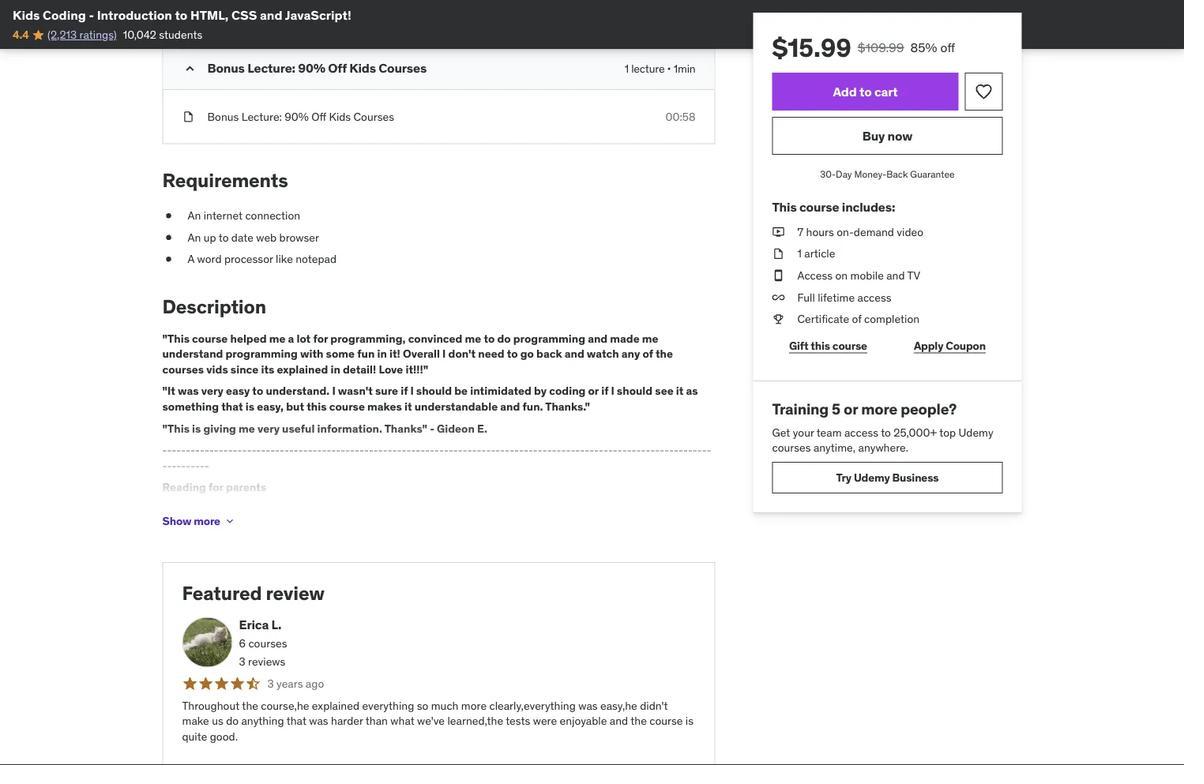 Task type: locate. For each thing, give the bounding box(es) containing it.
your
[[793, 425, 815, 440], [179, 503, 200, 517]]

more right show
[[194, 514, 220, 528]]

0 vertical spatial in
[[377, 347, 387, 361]]

3 down 6
[[239, 655, 246, 669]]

get
[[294, 518, 311, 532]]

90% for 00:58
[[285, 109, 309, 124]]

to left cart
[[860, 83, 872, 100]]

much up not in the left of the page
[[278, 503, 306, 517]]

course down the certificate of completion
[[833, 339, 868, 353]]

of down full lifetime access
[[852, 312, 862, 326]]

the
[[656, 347, 673, 361], [348, 503, 364, 517], [192, 533, 209, 548], [242, 699, 258, 713], [631, 715, 647, 729]]

0 horizontal spatial do
[[226, 715, 239, 729]]

you
[[531, 503, 549, 517]]

access down mobile
[[858, 290, 892, 305]]

1 vertical spatial of
[[643, 347, 654, 361]]

0 horizontal spatial this
[[307, 400, 327, 414]]

do up need
[[498, 332, 511, 346]]

xsmall image
[[182, 109, 195, 125], [773, 224, 785, 240], [162, 252, 175, 267], [773, 290, 785, 305]]

team
[[817, 425, 842, 440]]

wish
[[551, 503, 574, 517]]

to up need
[[484, 332, 495, 346]]

0 horizontal spatial udemy
[[854, 471, 890, 485]]

a
[[288, 332, 294, 346], [381, 518, 387, 532], [612, 518, 618, 532]]

course down didn't
[[650, 715, 683, 729]]

explained up the harder on the left bottom of the page
[[312, 699, 360, 713]]

2 horizontal spatial courses
[[773, 441, 811, 455]]

coding
[[43, 7, 86, 23]]

your right "get"
[[793, 425, 815, 440]]

browser
[[279, 230, 319, 245]]

xsmall image left access
[[773, 268, 785, 284]]

xsmall image for full lifetime access
[[773, 290, 785, 305]]

if left i should on the bottom right of the page
[[602, 384, 609, 399]]

to
[[175, 7, 188, 23], [860, 83, 872, 100], [219, 230, 229, 245], [484, 332, 495, 346], [507, 347, 518, 361], [252, 384, 263, 399], [881, 425, 892, 440], [341, 518, 351, 532]]

1 horizontal spatial udemy
[[959, 425, 994, 440]]

a right into
[[612, 518, 618, 532]]

2 horizontal spatial or
[[844, 400, 858, 419]]

0 horizontal spatial courses
[[162, 362, 204, 377]]

to left learn
[[341, 518, 351, 532]]

since
[[231, 362, 259, 377]]

back
[[887, 168, 909, 180]]

erica l. 6 courses 3 reviews
[[239, 617, 287, 669]]

was right "it
[[178, 384, 199, 399]]

5 right 'final'
[[234, 13, 240, 28]]

1 left lecture
[[625, 61, 629, 75]]

5 for training
[[832, 400, 841, 419]]

do right us
[[226, 715, 239, 729]]

0 horizontal spatial off
[[312, 109, 326, 124]]

1 vertical spatial udemy
[[854, 471, 890, 485]]

them down time
[[313, 518, 339, 532]]

i left "wasn't"
[[332, 384, 336, 399]]

me
[[269, 332, 286, 346], [465, 332, 482, 346], [642, 332, 659, 346], [239, 422, 255, 436]]

buy now
[[863, 128, 913, 144]]

this
[[811, 339, 831, 353], [307, 400, 327, 414]]

xsmall image left full
[[773, 290, 785, 305]]

of inside "this course helped me a lot for programming, convinced me to do programming and made me understand programming with some fun in it! overall i don't need to go back and watch any of the courses vids since its explained in detail! love it!!!" "it was very easy to understand. i wasn't sure if i should be intimidated by coding or if i should see it as something that is easy, but this course makes it understandable and fun. thanks." "this is giving me very useful information. thanks" - gideon e. --------------------------------------------------------------------------------------------------------------------- ---------- reading for parents do your kids spend too much time on the computer, phone or tablet? don't you wish they could do something more productive? why not get them to learn a life long valuable skill that will lead them into a career that pays 2 times the national average?
[[643, 347, 654, 361]]

0 horizontal spatial of
[[643, 347, 654, 361]]

an left the up
[[188, 230, 201, 245]]

guarantee
[[911, 168, 955, 180]]

fun.
[[523, 400, 543, 414]]

1 vertical spatial an
[[188, 230, 201, 245]]

the down didn't
[[631, 715, 647, 729]]

0 vertical spatial was
[[178, 384, 199, 399]]

1 horizontal spatial them
[[562, 518, 588, 532]]

me up don't
[[465, 332, 482, 346]]

1 vertical spatial 1
[[798, 247, 802, 261]]

css
[[232, 7, 257, 23]]

2 an from the top
[[188, 230, 201, 245]]

question
[[243, 13, 286, 28]]

0 vertical spatial something
[[162, 400, 219, 414]]

and down easy,he at the bottom
[[610, 715, 628, 729]]

in left the 'it!'
[[377, 347, 387, 361]]

on up full lifetime access
[[836, 268, 848, 283]]

very down "easy,"
[[258, 422, 280, 436]]

final 5 question quiz.
[[207, 13, 312, 28]]

with
[[300, 347, 324, 361]]

or right coding
[[588, 384, 599, 399]]

an left the internet
[[188, 209, 201, 223]]

reading
[[162, 481, 206, 495]]

very down vids on the top left of page
[[201, 384, 224, 399]]

try udemy business link
[[773, 462, 1003, 494]]

5 inside training 5 or more people? get your team access to 25,000+ top udemy courses anytime, anywhere.
[[832, 400, 841, 419]]

0 vertical spatial do
[[498, 332, 511, 346]]

1 bonus from the top
[[207, 60, 245, 76]]

career
[[620, 518, 652, 532]]

lecture: down 'question'
[[248, 60, 296, 76]]

is inside throughout the course,he explained everything so much more clearly,everything was easy,he didn't make us do anything that was harder than what we've learned,the tests were enjoyable and the course is quite good.
[[686, 715, 694, 729]]

0 vertical spatial udemy
[[959, 425, 994, 440]]

30-
[[821, 168, 836, 180]]

valuable
[[432, 518, 473, 532]]

0 horizontal spatial or
[[453, 503, 463, 517]]

0 vertical spatial 3
[[239, 655, 246, 669]]

i left don't
[[443, 347, 446, 361]]

1 vertical spatial lecture:
[[242, 109, 282, 124]]

or up the valuable
[[453, 503, 463, 517]]

your right do
[[179, 503, 200, 517]]

much up we've
[[431, 699, 459, 713]]

0 horizontal spatial 5
[[234, 13, 240, 28]]

bonus lecture: 90% off kids courses for 00:58
[[207, 109, 394, 124]]

understand
[[162, 347, 223, 361]]

xsmall image up the national at the left of page
[[224, 515, 236, 528]]

0 vertical spatial explained
[[277, 362, 328, 377]]

a
[[188, 252, 195, 266]]

1 vertical spatial in
[[331, 362, 341, 377]]

for right lot
[[313, 332, 328, 346]]

1 vertical spatial this
[[307, 400, 327, 414]]

1 vertical spatial off
[[312, 109, 326, 124]]

this right gift
[[811, 339, 831, 353]]

explained inside throughout the course,he explained everything so much more clearly,everything was easy,he didn't make us do anything that was harder than what we've learned,the tests were enjoyable and the course is quite good.
[[312, 699, 360, 713]]

programming
[[226, 347, 298, 361]]

1 horizontal spatial very
[[258, 422, 280, 436]]

off for 00:58
[[312, 109, 326, 124]]

0 horizontal spatial 3
[[239, 655, 246, 669]]

could
[[600, 503, 628, 517]]

national
[[211, 533, 251, 548]]

courses down "get"
[[773, 441, 811, 455]]

1 horizontal spatial in
[[377, 347, 387, 361]]

0 vertical spatial 1
[[625, 61, 629, 75]]

0 horizontal spatial for
[[209, 481, 224, 495]]

hours
[[807, 225, 835, 239]]

1 vertical spatial 90%
[[285, 109, 309, 124]]

intimidated
[[470, 384, 532, 399]]

more inside throughout the course,he explained everything so much more clearly,everything was easy,he didn't make us do anything that was harder than what we've learned,the tests were enjoyable and the course is quite good.
[[461, 699, 487, 713]]

reviews
[[248, 655, 286, 669]]

0 horizontal spatial a
[[288, 332, 294, 346]]

0 horizontal spatial it
[[405, 400, 412, 414]]

access up anywhere.
[[845, 425, 879, 440]]

it up thanks"
[[405, 400, 412, 414]]

them down wish
[[562, 518, 588, 532]]

now
[[888, 128, 913, 144]]

xsmall image left '1 article'
[[773, 246, 785, 262]]

xsmall image left certificate
[[773, 312, 785, 327]]

apply
[[914, 339, 944, 353]]

udemy right top
[[959, 425, 994, 440]]

0 vertical spatial courses
[[379, 60, 427, 76]]

1 horizontal spatial something
[[645, 503, 698, 517]]

xsmall image for a word processor like notepad
[[162, 252, 175, 267]]

gideon
[[437, 422, 475, 436]]

javascript!
[[285, 7, 352, 23]]

1 vertical spatial bonus
[[207, 109, 239, 124]]

to right the up
[[219, 230, 229, 245]]

bonus right small icon
[[207, 60, 245, 76]]

1 an from the top
[[188, 209, 201, 223]]

udemy inside 'link'
[[854, 471, 890, 485]]

1 horizontal spatial on
[[836, 268, 848, 283]]

courses
[[162, 362, 204, 377], [773, 441, 811, 455], [249, 637, 287, 651]]

1 horizontal spatial if
[[602, 384, 609, 399]]

more up learned,the
[[461, 699, 487, 713]]

2 vertical spatial courses
[[249, 637, 287, 651]]

me right giving
[[239, 422, 255, 436]]

1 horizontal spatial this
[[811, 339, 831, 353]]

2 bonus lecture: 90% off kids courses from the top
[[207, 109, 394, 124]]

training
[[773, 400, 829, 419]]

a left life
[[381, 518, 387, 532]]

1 vertical spatial courses
[[773, 441, 811, 455]]

0 vertical spatial courses
[[162, 362, 204, 377]]

your inside "this course helped me a lot for programming, convinced me to do programming and made me understand programming with some fun in it! overall i don't need to go back and watch any of the courses vids since its explained in detail! love it!!!" "it was very easy to understand. i wasn't sure if i should be intimidated by coding or if i should see it as something that is easy, but this course makes it understandable and fun. thanks." "this is giving me very useful information. thanks" - gideon e. --------------------------------------------------------------------------------------------------------------------- ---------- reading for parents do your kids spend too much time on the computer, phone or tablet? don't you wish they could do something more productive? why not get them to learn a life long valuable skill that will lead them into a career that pays 2 times the national average?
[[179, 503, 200, 517]]

0 vertical spatial off
[[328, 60, 347, 76]]

5 for final
[[234, 13, 240, 28]]

1 vertical spatial explained
[[312, 699, 360, 713]]

more inside training 5 or more people? get your team access to 25,000+ top udemy courses anytime, anywhere.
[[862, 400, 898, 419]]

0 vertical spatial it
[[676, 384, 684, 399]]

course down "wasn't"
[[329, 400, 365, 414]]

anytime,
[[814, 441, 856, 455]]

1 vertical spatial or
[[844, 400, 858, 419]]

tablet?
[[465, 503, 499, 517]]

xsmall image left the up
[[162, 230, 175, 245]]

was up enjoyable
[[579, 699, 598, 713]]

0 horizontal spatial them
[[313, 518, 339, 532]]

1 vertical spatial "this
[[162, 422, 190, 436]]

1 left article
[[798, 247, 802, 261]]

buy
[[863, 128, 885, 144]]

0 horizontal spatial in
[[331, 362, 341, 377]]

2 "this from the top
[[162, 422, 190, 436]]

udemy right try
[[854, 471, 890, 485]]

explained down with
[[277, 362, 328, 377]]

a word processor like notepad
[[188, 252, 337, 266]]

6
[[239, 637, 246, 651]]

more up anywhere.
[[862, 400, 898, 419]]

that left pays
[[654, 518, 674, 532]]

0 vertical spatial kids
[[13, 7, 40, 23]]

course up understand
[[192, 332, 228, 346]]

0 horizontal spatial on
[[333, 503, 345, 517]]

1 vertical spatial was
[[579, 699, 598, 713]]

1 bonus lecture: 90% off kids courses from the top
[[207, 60, 427, 76]]

by
[[534, 384, 547, 399]]

the up learn
[[348, 503, 364, 517]]

udemy
[[959, 425, 994, 440], [854, 471, 890, 485]]

to inside training 5 or more people? get your team access to 25,000+ top udemy courses anytime, anywhere.
[[881, 425, 892, 440]]

ratings)
[[80, 28, 117, 42]]

erica liu image
[[182, 618, 233, 668]]

very
[[201, 384, 224, 399], [258, 422, 280, 436]]

lecture: up requirements
[[242, 109, 282, 124]]

in
[[377, 347, 387, 361], [331, 362, 341, 377]]

2 vertical spatial kids
[[329, 109, 351, 124]]

1 "this from the top
[[162, 332, 190, 346]]

2 vertical spatial do
[[226, 715, 239, 729]]

0 vertical spatial "this
[[162, 332, 190, 346]]

0 horizontal spatial is
[[192, 422, 201, 436]]

this inside "this course helped me a lot for programming, convinced me to do programming and made me understand programming with some fun in it! overall i don't need to go back and watch any of the courses vids since its explained in detail! love it!!!" "it was very easy to understand. i wasn't sure if i should be intimidated by coding or if i should see it as something that is easy, but this course makes it understandable and fun. thanks." "this is giving me very useful information. thanks" - gideon e. --------------------------------------------------------------------------------------------------------------------- ---------- reading for parents do your kids spend too much time on the computer, phone or tablet? don't you wish they could do something more productive? why not get them to learn a life long valuable skill that will lead them into a career that pays 2 times the national average?
[[307, 400, 327, 414]]

top
[[940, 425, 957, 440]]

and inside throughout the course,he explained everything so much more clearly,everything was easy,he didn't make us do anything that was harder than what we've learned,the tests were enjoyable and the course is quite good.
[[610, 715, 628, 729]]

introduction
[[97, 7, 172, 23]]

1 horizontal spatial your
[[793, 425, 815, 440]]

lot
[[297, 332, 311, 346]]

courses down understand
[[162, 362, 204, 377]]

i
[[443, 347, 446, 361], [332, 384, 336, 399], [411, 384, 414, 399]]

this right but
[[307, 400, 327, 414]]

it left as
[[676, 384, 684, 399]]

access
[[798, 268, 833, 283]]

0 horizontal spatial was
[[178, 384, 199, 399]]

3 inside erica l. 6 courses 3 reviews
[[239, 655, 246, 669]]

2 bonus from the top
[[207, 109, 239, 124]]

me up programming
[[269, 332, 286, 346]]

more up times
[[162, 518, 188, 532]]

7 hours on-demand video
[[798, 225, 924, 239]]

0 vertical spatial bonus
[[207, 60, 245, 76]]

something up pays
[[645, 503, 698, 517]]

bonus for 00:58
[[207, 109, 239, 124]]

like
[[276, 252, 293, 266]]

0 vertical spatial is
[[246, 400, 255, 414]]

off for 1 lecture
[[328, 60, 347, 76]]

add to cart button
[[773, 73, 959, 111]]

•
[[668, 61, 671, 75]]

2 vertical spatial or
[[453, 503, 463, 517]]

xsmall image left a
[[162, 252, 175, 267]]

bonus lecture: 90% off kids courses
[[207, 60, 427, 76], [207, 109, 394, 124]]

if right the "sure"
[[401, 384, 408, 399]]

1 for 1 article
[[798, 247, 802, 261]]

description
[[162, 295, 266, 319]]

to up anywhere.
[[881, 425, 892, 440]]

courses inside training 5 or more people? get your team access to 25,000+ top udemy courses anytime, anywhere.
[[773, 441, 811, 455]]

try
[[837, 471, 852, 485]]

lecture: for 1 lecture
[[248, 60, 296, 76]]

0 vertical spatial 90%
[[298, 60, 326, 76]]

an for an internet connection
[[188, 209, 201, 223]]

0 vertical spatial your
[[793, 425, 815, 440]]

do up career
[[630, 503, 643, 517]]

giving
[[204, 422, 236, 436]]

why
[[251, 518, 272, 532]]

0 vertical spatial bonus lecture: 90% off kids courses
[[207, 60, 427, 76]]

something down "it
[[162, 400, 219, 414]]

bonus
[[207, 60, 245, 76], [207, 109, 239, 124]]

of right any
[[643, 347, 654, 361]]

on right time
[[333, 503, 345, 517]]

2 vertical spatial is
[[686, 715, 694, 729]]

they
[[576, 503, 598, 517]]

bonus up requirements
[[207, 109, 239, 124]]

1 vertical spatial on
[[333, 503, 345, 517]]

0 vertical spatial an
[[188, 209, 201, 223]]

an for an up to date web browser
[[188, 230, 201, 245]]

1 horizontal spatial off
[[328, 60, 347, 76]]

1 horizontal spatial courses
[[249, 637, 287, 651]]

courses for 00:58
[[354, 109, 394, 124]]

the right any
[[656, 347, 673, 361]]

course up hours at right top
[[800, 199, 840, 215]]

add to cart
[[833, 83, 898, 100]]

full lifetime access
[[798, 290, 892, 305]]

xsmall image left the internet
[[162, 208, 175, 224]]

1 vertical spatial very
[[258, 422, 280, 436]]

back
[[537, 347, 562, 361]]

for up kids
[[209, 481, 224, 495]]

throughout the course,he explained everything so much more clearly,everything was easy,he didn't make us do anything that was harder than what we've learned,the tests were enjoyable and the course is quite good.
[[182, 699, 694, 744]]

3 left years
[[268, 677, 274, 691]]

that down 'don't'
[[497, 518, 517, 532]]

something
[[162, 400, 219, 414], [645, 503, 698, 517]]

1 horizontal spatial 3
[[268, 677, 274, 691]]

0 vertical spatial 5
[[234, 13, 240, 28]]

1 vertical spatial kids
[[350, 60, 376, 76]]

0 vertical spatial on
[[836, 268, 848, 283]]

html,
[[190, 7, 229, 23]]

0 vertical spatial lecture:
[[248, 60, 296, 76]]

a left lot
[[288, 332, 294, 346]]

0 horizontal spatial 1
[[625, 61, 629, 75]]

1 vertical spatial much
[[431, 699, 459, 713]]

of
[[852, 312, 862, 326], [643, 347, 654, 361]]

0 horizontal spatial your
[[179, 503, 200, 517]]

xsmall image left 'final'
[[182, 13, 195, 28]]

tv
[[908, 268, 921, 283]]

bonus for 1 lecture
[[207, 60, 245, 76]]

enjoyable
[[560, 715, 607, 729]]

i left the should at the bottom of page
[[411, 384, 414, 399]]

2 horizontal spatial i
[[443, 347, 446, 361]]

0 horizontal spatial very
[[201, 384, 224, 399]]

this course includes:
[[773, 199, 896, 215]]

that down "course,he"
[[287, 715, 307, 729]]

xsmall image
[[182, 13, 195, 28], [162, 208, 175, 224], [162, 230, 175, 245], [773, 246, 785, 262], [773, 268, 785, 284], [773, 312, 785, 327], [224, 515, 236, 528]]

"this down "it
[[162, 422, 190, 436]]

1 vertical spatial it
[[405, 400, 412, 414]]

1 vertical spatial is
[[192, 422, 201, 436]]

information.
[[317, 422, 383, 436]]

xsmall image for access on mobile and tv
[[773, 268, 785, 284]]

1 vertical spatial 5
[[832, 400, 841, 419]]

2 horizontal spatial is
[[686, 715, 694, 729]]

was left the harder on the left bottom of the page
[[309, 715, 329, 729]]

gift this course
[[790, 339, 868, 353]]

training 5 or more people? get your team access to 25,000+ top udemy courses anytime, anywhere.
[[773, 400, 994, 455]]



Task type: vqa. For each thing, say whether or not it's contained in the screenshot.
mobile
yes



Task type: describe. For each thing, give the bounding box(es) containing it.
"this course helped me a lot for programming, convinced me to do programming and made me understand programming with some fun in it! overall i don't need to go back and watch any of the courses vids since its explained in detail! love it!!!" "it was very easy to understand. i wasn't sure if i should be intimidated by coding or if i should see it as something that is easy, but this course makes it understandable and fun. thanks." "this is giving me very useful information. thanks" - gideon e. --------------------------------------------------------------------------------------------------------------------- ---------- reading for parents do your kids spend too much time on the computer, phone or tablet? don't you wish they could do something more productive? why not get them to learn a life long valuable skill that will lead them into a career that pays 2 times the national average?
[[162, 332, 712, 548]]

and right css
[[260, 7, 283, 23]]

people?
[[901, 400, 957, 419]]

detail! love
[[343, 362, 403, 377]]

didn't
[[640, 699, 668, 713]]

an internet connection
[[188, 209, 300, 223]]

kids
[[203, 503, 223, 517]]

0 vertical spatial this
[[811, 339, 831, 353]]

featured review
[[182, 582, 325, 605]]

0 vertical spatial or
[[588, 384, 599, 399]]

0 horizontal spatial i
[[332, 384, 336, 399]]

ago
[[306, 677, 324, 691]]

lifetime
[[818, 290, 855, 305]]

date
[[231, 230, 254, 245]]

0 horizontal spatial something
[[162, 400, 219, 414]]

day
[[836, 168, 853, 180]]

much inside "this course helped me a lot for programming, convinced me to do programming and made me understand programming with some fun in it! overall i don't need to go back and watch any of the courses vids since its explained in detail! love it!!!" "it was very easy to understand. i wasn't sure if i should be intimidated by coding or if i should see it as something that is easy, but this course makes it understandable and fun. thanks." "this is giving me very useful information. thanks" - gideon e. --------------------------------------------------------------------------------------------------------------------- ---------- reading for parents do your kids spend too much time on the computer, phone or tablet? don't you wish they could do something more productive? why not get them to learn a life long valuable skill that will lead them into a career that pays 2 times the national average?
[[278, 503, 306, 517]]

1 horizontal spatial i
[[411, 384, 414, 399]]

3 years ago
[[268, 677, 324, 691]]

years
[[277, 677, 303, 691]]

25,000+
[[894, 425, 938, 440]]

skill
[[475, 518, 495, 532]]

10,042
[[123, 28, 156, 42]]

its
[[261, 362, 275, 377]]

programming and
[[514, 332, 608, 346]]

to left go
[[507, 347, 518, 361]]

2 horizontal spatial was
[[579, 699, 598, 713]]

lecture
[[632, 61, 665, 75]]

xsmall image for 1 article
[[773, 246, 785, 262]]

up
[[204, 230, 216, 245]]

show more button
[[162, 506, 236, 537]]

e.
[[477, 422, 488, 436]]

xsmall image down small icon
[[182, 109, 195, 125]]

wishlist image
[[975, 82, 994, 101]]

go
[[521, 347, 534, 361]]

1 them from the left
[[313, 518, 339, 532]]

coding
[[549, 384, 586, 399]]

vids
[[206, 362, 228, 377]]

don't
[[502, 503, 529, 517]]

1 vertical spatial for
[[209, 481, 224, 495]]

but
[[286, 400, 304, 414]]

thanks."
[[546, 400, 590, 414]]

90% for 1 lecture
[[298, 60, 326, 76]]

productive?
[[191, 518, 249, 532]]

that inside throughout the course,he explained everything so much more clearly,everything was easy,he didn't make us do anything that was harder than what we've learned,the tests were enjoyable and the course is quite good.
[[287, 715, 307, 729]]

xsmall image inside show more button
[[224, 515, 236, 528]]

to inside button
[[860, 83, 872, 100]]

1 vertical spatial something
[[645, 503, 698, 517]]

2 horizontal spatial a
[[612, 518, 618, 532]]

don't
[[449, 347, 476, 361]]

full
[[798, 290, 816, 305]]

apply coupon
[[914, 339, 986, 353]]

1 vertical spatial 3
[[268, 677, 274, 691]]

1 vertical spatial do
[[630, 503, 643, 517]]

or inside training 5 or more people? get your team access to 25,000+ top udemy courses anytime, anywhere.
[[844, 400, 858, 419]]

mobile
[[851, 268, 884, 283]]

this
[[773, 199, 797, 215]]

your inside training 5 or more people? get your team access to 25,000+ top udemy courses anytime, anywhere.
[[793, 425, 815, 440]]

xsmall image for certificate of completion
[[773, 312, 785, 327]]

much inside throughout the course,he explained everything so much more clearly,everything was easy,he didn't make us do anything that was harder than what we've learned,the tests were enjoyable and the course is quite good.
[[431, 699, 459, 713]]

anywhere.
[[859, 441, 909, 455]]

makes
[[368, 400, 402, 414]]

harder
[[331, 715, 363, 729]]

to up "easy,"
[[252, 384, 263, 399]]

more inside button
[[194, 514, 220, 528]]

as
[[686, 384, 698, 399]]

1 horizontal spatial it
[[676, 384, 684, 399]]

not
[[275, 518, 291, 532]]

10,042 students
[[123, 28, 203, 42]]

thanks"
[[385, 422, 428, 436]]

the up the 'anything'
[[242, 699, 258, 713]]

courses for 1 lecture
[[379, 60, 427, 76]]

get
[[773, 425, 791, 440]]

courses inside "this course helped me a lot for programming, convinced me to do programming and made me understand programming with some fun in it! overall i don't need to go back and watch any of the courses vids since its explained in detail! love it!!!" "it was very easy to understand. i wasn't sure if i should be intimidated by coding or if i should see it as something that is easy, but this course makes it understandable and fun. thanks." "this is giving me very useful information. thanks" - gideon e. --------------------------------------------------------------------------------------------------------------------- ---------- reading for parents do your kids spend too much time on the computer, phone or tablet? don't you wish they could do something more productive? why not get them to learn a life long valuable skill that will lead them into a career that pays 2 times the national average?
[[162, 362, 204, 377]]

xsmall image for 7 hours on-demand video
[[773, 224, 785, 240]]

1 horizontal spatial is
[[246, 400, 255, 414]]

1 for 1 lecture • 1min
[[625, 61, 629, 75]]

demand
[[854, 225, 895, 239]]

time
[[308, 503, 330, 517]]

0 vertical spatial for
[[313, 332, 328, 346]]

do inside throughout the course,he explained everything so much more clearly,everything was easy,he didn't make us do anything that was harder than what we've learned,the tests were enjoyable and the course is quite good.
[[226, 715, 239, 729]]

access on mobile and tv
[[798, 268, 921, 283]]

money-
[[855, 168, 887, 180]]

i should
[[611, 384, 653, 399]]

and down the intimidated
[[501, 400, 520, 414]]

apply coupon button
[[897, 330, 1003, 362]]

it!
[[390, 347, 401, 361]]

1 horizontal spatial a
[[381, 518, 387, 532]]

small image
[[182, 61, 198, 77]]

on inside "this course helped me a lot for programming, convinced me to do programming and made me understand programming with some fun in it! overall i don't need to go back and watch any of the courses vids since its explained in detail! love it!!!" "it was very easy to understand. i wasn't sure if i should be intimidated by coding or if i should see it as something that is easy, but this course makes it understandable and fun. thanks." "this is giving me very useful information. thanks" - gideon e. --------------------------------------------------------------------------------------------------------------------- ---------- reading for parents do your kids spend too much time on the computer, phone or tablet? don't you wish they could do something more productive? why not get them to learn a life long valuable skill that will lead them into a career that pays 2 times the national average?
[[333, 503, 345, 517]]

7
[[798, 225, 804, 239]]

0 vertical spatial access
[[858, 290, 892, 305]]

spend
[[226, 503, 257, 517]]

throughout
[[182, 699, 240, 713]]

connection
[[245, 209, 300, 223]]

2 if from the left
[[602, 384, 609, 399]]

than
[[366, 715, 388, 729]]

course,he
[[261, 699, 309, 713]]

erica
[[239, 617, 269, 633]]

xsmall image for an up to date web browser
[[162, 230, 175, 245]]

was inside "this course helped me a lot for programming, convinced me to do programming and made me understand programming with some fun in it! overall i don't need to go back and watch any of the courses vids since its explained in detail! love it!!!" "it was very easy to understand. i wasn't sure if i should be intimidated by coding or if i should see it as something that is easy, but this course makes it understandable and fun. thanks." "this is giving me very useful information. thanks" - gideon e. --------------------------------------------------------------------------------------------------------------------- ---------- reading for parents do your kids spend too much time on the computer, phone or tablet? don't you wish they could do something more productive? why not get them to learn a life long valuable skill that will lead them into a career that pays 2 times the national average?
[[178, 384, 199, 399]]

into
[[590, 518, 609, 532]]

0 vertical spatial of
[[852, 312, 862, 326]]

1 horizontal spatial do
[[498, 332, 511, 346]]

and down programming and
[[565, 347, 585, 361]]

kids for 00:58
[[329, 109, 351, 124]]

to up students
[[175, 7, 188, 23]]

udemy inside training 5 or more people? get your team access to 25,000+ top udemy courses anytime, anywhere.
[[959, 425, 994, 440]]

helped
[[230, 332, 267, 346]]

cart
[[875, 83, 898, 100]]

the down the show more
[[192, 533, 209, 548]]

we've
[[417, 715, 445, 729]]

average?
[[254, 533, 298, 548]]

course inside throughout the course,he explained everything so much more clearly,everything was easy,he didn't make us do anything that was harder than what we've learned,the tests were enjoyable and the course is quite good.
[[650, 715, 683, 729]]

1 lecture • 1min
[[625, 61, 696, 75]]

certificate
[[798, 312, 850, 326]]

good.
[[210, 730, 238, 744]]

coupon
[[946, 339, 986, 353]]

us
[[212, 715, 224, 729]]

phone
[[419, 503, 450, 517]]

notepad
[[296, 252, 337, 266]]

long
[[408, 518, 429, 532]]

me right made
[[642, 332, 659, 346]]

2 them from the left
[[562, 518, 588, 532]]

bonus lecture: 90% off kids courses for 1 lecture
[[207, 60, 427, 76]]

(2,213
[[47, 28, 77, 42]]

access inside training 5 or more people? get your team access to 25,000+ top udemy courses anytime, anywhere.
[[845, 425, 879, 440]]

internet
[[204, 209, 243, 223]]

kids for 1 lecture
[[350, 60, 376, 76]]

2 vertical spatial was
[[309, 715, 329, 729]]

1 if from the left
[[401, 384, 408, 399]]

and left tv
[[887, 268, 905, 283]]

explained inside "this course helped me a lot for programming, convinced me to do programming and made me understand programming with some fun in it! overall i don't need to go back and watch any of the courses vids since its explained in detail! love it!!!" "it was very easy to understand. i wasn't sure if i should be intimidated by coding or if i should see it as something that is easy, but this course makes it understandable and fun. thanks." "this is giving me very useful information. thanks" - gideon e. --------------------------------------------------------------------------------------------------------------------- ---------- reading for parents do your kids spend too much time on the computer, phone or tablet? don't you wish they could do something more productive? why not get them to learn a life long valuable skill that will lead them into a career that pays 2 times the national average?
[[277, 362, 328, 377]]

xsmall image for an internet connection
[[162, 208, 175, 224]]

parents
[[226, 481, 267, 495]]

programming, convinced
[[331, 332, 463, 346]]

video
[[897, 225, 924, 239]]

on-
[[837, 225, 854, 239]]

4.4
[[13, 28, 29, 42]]

lecture: for 00:58
[[242, 109, 282, 124]]

more inside "this course helped me a lot for programming, convinced me to do programming and made me understand programming with some fun in it! overall i don't need to go back and watch any of the courses vids since its explained in detail! love it!!!" "it was very easy to understand. i wasn't sure if i should be intimidated by coding or if i should see it as something that is easy, but this course makes it understandable and fun. thanks." "this is giving me very useful information. thanks" - gideon e. --------------------------------------------------------------------------------------------------------------------- ---------- reading for parents do your kids spend too much time on the computer, phone or tablet? don't you wish they could do something more productive? why not get them to learn a life long valuable skill that will lead them into a career that pays 2 times the national average?
[[162, 518, 188, 532]]

that down easy
[[221, 400, 243, 414]]

an up to date web browser
[[188, 230, 319, 245]]

"it
[[162, 384, 175, 399]]

courses inside erica l. 6 courses 3 reviews
[[249, 637, 287, 651]]



